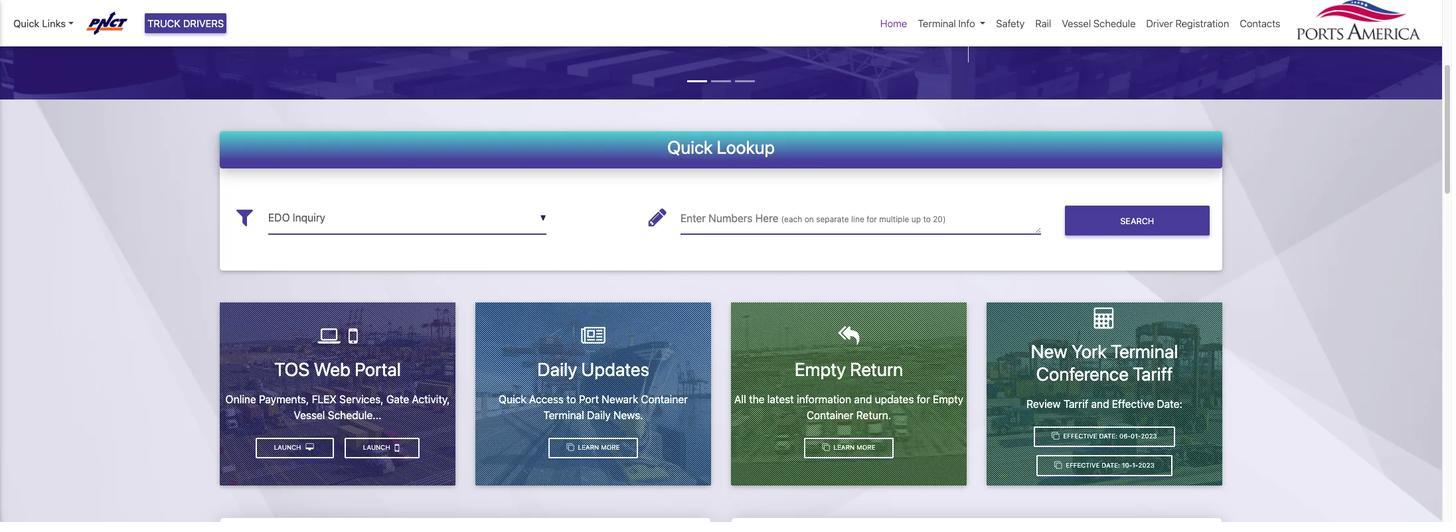 Task type: locate. For each thing, give the bounding box(es) containing it.
numbers
[[709, 212, 753, 224]]

learn more link
[[548, 438, 638, 459], [804, 438, 894, 459]]

0 horizontal spatial learn more link
[[548, 438, 638, 459]]

port
[[579, 393, 599, 405]]

clone image left effective date: 10-1-2023
[[1055, 462, 1062, 470]]

activity,
[[412, 393, 450, 405]]

0 horizontal spatial launch
[[274, 444, 303, 452]]

1 horizontal spatial more
[[857, 444, 875, 452]]

1 horizontal spatial and
[[1091, 398, 1109, 410]]

container up news.
[[641, 393, 688, 405]]

1 vertical spatial 2023
[[1138, 462, 1155, 469]]

truck drivers
[[147, 17, 224, 29]]

1 horizontal spatial for
[[917, 393, 930, 405]]

quick for quick lookup
[[667, 137, 713, 158]]

for inside enter numbers here (each on separate line for multiple up to 20)
[[867, 214, 877, 224]]

learn for updates
[[578, 444, 599, 452]]

1 horizontal spatial terminal
[[918, 17, 956, 29]]

search
[[1120, 216, 1154, 226]]

2023 right 06-
[[1141, 433, 1157, 440]]

vessel down flex at the left bottom of the page
[[294, 409, 325, 421]]

empty up information
[[795, 359, 846, 380]]

None text field
[[268, 202, 546, 235], [680, 202, 1041, 235], [268, 202, 546, 235], [680, 202, 1041, 235]]

home link
[[875, 11, 913, 36]]

for right line
[[867, 214, 877, 224]]

0 horizontal spatial vessel
[[294, 409, 325, 421]]

quick links
[[13, 17, 66, 29]]

clone image down review at right bottom
[[1052, 433, 1059, 440]]

clone image inside effective date: 06-01-2023 link
[[1052, 433, 1059, 440]]

and
[[854, 393, 872, 405], [1091, 398, 1109, 410]]

date: down the tariff
[[1157, 398, 1182, 410]]

clone image for empty return
[[822, 444, 830, 452]]

1 horizontal spatial daily
[[587, 409, 611, 421]]

1 launch from the left
[[363, 444, 392, 452]]

latest
[[767, 393, 794, 405]]

safety link
[[991, 11, 1030, 36]]

clone image
[[1052, 433, 1059, 440], [567, 444, 574, 452], [822, 444, 830, 452], [1055, 462, 1062, 470]]

0 vertical spatial for
[[867, 214, 877, 224]]

0 horizontal spatial quick
[[13, 17, 39, 29]]

1 horizontal spatial empty
[[933, 393, 963, 405]]

1 horizontal spatial launch
[[363, 444, 392, 452]]

1 vertical spatial date:
[[1099, 433, 1118, 440]]

terminal left info
[[918, 17, 956, 29]]

to inside enter numbers here (each on separate line for multiple up to 20)
[[923, 214, 931, 224]]

0 horizontal spatial terminal
[[543, 409, 584, 421]]

0 vertical spatial to
[[923, 214, 931, 224]]

effective down effective date: 06-01-2023 link
[[1066, 462, 1100, 469]]

2023 right 10-
[[1138, 462, 1155, 469]]

for right updates
[[917, 393, 930, 405]]

date: for 01-
[[1099, 433, 1118, 440]]

2 vertical spatial terminal
[[543, 409, 584, 421]]

date: left 06-
[[1099, 433, 1118, 440]]

1 launch link from the left
[[345, 438, 420, 459]]

more down news.
[[601, 444, 620, 452]]

1 learn more link from the left
[[548, 438, 638, 459]]

1 vertical spatial quick
[[667, 137, 713, 158]]

2 vertical spatial date:
[[1102, 462, 1120, 469]]

quick left lookup
[[667, 137, 713, 158]]

▼
[[540, 213, 546, 223]]

empty inside 'all the latest information and updates for empty container return.'
[[933, 393, 963, 405]]

effective up 01-
[[1112, 398, 1154, 410]]

online payments, flex services, gate activity, vessel schedule...
[[225, 393, 450, 421]]

0 horizontal spatial empty
[[795, 359, 846, 380]]

2 launch link from the left
[[256, 438, 334, 459]]

0 horizontal spatial daily
[[537, 359, 577, 380]]

learn down 'all the latest information and updates for empty container return.'
[[834, 444, 855, 452]]

learn more down quick access to port newark container terminal daily news.
[[576, 444, 620, 452]]

launch for mobile icon
[[363, 444, 392, 452]]

to left port
[[567, 393, 576, 405]]

launch
[[363, 444, 392, 452], [274, 444, 303, 452]]

welcome to port newmark container terminal image
[[0, 0, 1442, 174]]

1 horizontal spatial container
[[807, 409, 853, 421]]

clone image down quick access to port newark container terminal daily news.
[[567, 444, 574, 452]]

terminal up the tariff
[[1111, 341, 1178, 363]]

and up return.
[[854, 393, 872, 405]]

2 horizontal spatial terminal
[[1111, 341, 1178, 363]]

launch for desktop image
[[274, 444, 303, 452]]

for
[[867, 214, 877, 224], [917, 393, 930, 405]]

updates
[[581, 359, 649, 380]]

date: left 10-
[[1102, 462, 1120, 469]]

tax revenue
[[1058, 34, 1117, 46]]

daily
[[537, 359, 577, 380], [587, 409, 611, 421]]

0 vertical spatial empty
[[795, 359, 846, 380]]

more down return.
[[857, 444, 875, 452]]

effective date: 10-1-2023 link
[[1036, 456, 1173, 477]]

2 vertical spatial effective
[[1066, 462, 1100, 469]]

vessel up tax revenue
[[1062, 17, 1091, 29]]

0 horizontal spatial learn
[[578, 444, 599, 452]]

vessel inside online payments, flex services, gate activity, vessel schedule...
[[294, 409, 325, 421]]

quick links link
[[13, 16, 74, 31]]

daily down port
[[587, 409, 611, 421]]

learn more
[[576, 444, 620, 452], [832, 444, 875, 452]]

schedule
[[1094, 17, 1136, 29]]

information
[[797, 393, 851, 405]]

container inside 'all the latest information and updates for empty container return.'
[[807, 409, 853, 421]]

2 learn from the left
[[834, 444, 855, 452]]

1 vertical spatial daily
[[587, 409, 611, 421]]

launch left desktop image
[[274, 444, 303, 452]]

vessel
[[1062, 17, 1091, 29], [294, 409, 325, 421]]

launch left mobile icon
[[363, 444, 392, 452]]

0 horizontal spatial and
[[854, 393, 872, 405]]

business income
[[810, 34, 889, 46]]

learn more link down quick access to port newark container terminal daily news.
[[548, 438, 638, 459]]

effective for effective date: 06-01-2023
[[1063, 433, 1097, 440]]

tos
[[274, 359, 310, 380]]

2 horizontal spatial quick
[[667, 137, 713, 158]]

to right up
[[923, 214, 931, 224]]

0 horizontal spatial more
[[601, 444, 620, 452]]

0 vertical spatial quick
[[13, 17, 39, 29]]

new
[[1031, 341, 1067, 363]]

1 more from the left
[[601, 444, 620, 452]]

effective for effective date: 10-1-2023
[[1066, 462, 1100, 469]]

and right tarrif
[[1091, 398, 1109, 410]]

terminal down access
[[543, 409, 584, 421]]

home
[[880, 17, 907, 29]]

1 vertical spatial terminal
[[1111, 341, 1178, 363]]

container
[[641, 393, 688, 405], [807, 409, 853, 421]]

safety
[[996, 17, 1025, 29]]

0 horizontal spatial for
[[867, 214, 877, 224]]

line
[[851, 214, 864, 224]]

10-
[[1122, 462, 1132, 469]]

2 learn more from the left
[[832, 444, 875, 452]]

0 vertical spatial daily
[[537, 359, 577, 380]]

learn more down return.
[[832, 444, 875, 452]]

clone image down 'all the latest information and updates for empty container return.'
[[822, 444, 830, 452]]

registration
[[1176, 17, 1229, 29]]

quick left access
[[499, 393, 526, 405]]

1 horizontal spatial quick
[[499, 393, 526, 405]]

quick
[[13, 17, 39, 29], [667, 137, 713, 158], [499, 393, 526, 405]]

terminal
[[918, 17, 956, 29], [1111, 341, 1178, 363], [543, 409, 584, 421]]

0 vertical spatial container
[[641, 393, 688, 405]]

(each
[[781, 214, 802, 224]]

terminal inside quick access to port newark container terminal daily news.
[[543, 409, 584, 421]]

1 vertical spatial to
[[567, 393, 576, 405]]

truck drivers link
[[145, 13, 227, 34]]

date:
[[1157, 398, 1182, 410], [1099, 433, 1118, 440], [1102, 462, 1120, 469]]

empty right updates
[[933, 393, 963, 405]]

learn more link down 'all the latest information and updates for empty container return.'
[[804, 438, 894, 459]]

1 horizontal spatial learn
[[834, 444, 855, 452]]

2 learn more link from the left
[[804, 438, 894, 459]]

clone image for daily updates
[[567, 444, 574, 452]]

1 learn from the left
[[578, 444, 599, 452]]

1 vertical spatial effective
[[1063, 433, 1097, 440]]

1 vertical spatial vessel
[[294, 409, 325, 421]]

quick left links
[[13, 17, 39, 29]]

0 horizontal spatial container
[[641, 393, 688, 405]]

1 horizontal spatial launch link
[[345, 438, 420, 459]]

separate
[[816, 214, 849, 224]]

1 vertical spatial container
[[807, 409, 853, 421]]

2 launch from the left
[[274, 444, 303, 452]]

up
[[911, 214, 921, 224]]

flex
[[312, 393, 337, 405]]

0 horizontal spatial to
[[567, 393, 576, 405]]

more
[[601, 444, 620, 452], [857, 444, 875, 452]]

0 horizontal spatial launch link
[[256, 438, 334, 459]]

2023
[[1141, 433, 1157, 440], [1138, 462, 1155, 469]]

launch link down schedule...
[[345, 438, 420, 459]]

effective down tarrif
[[1063, 433, 1097, 440]]

empty return
[[795, 359, 903, 380]]

0 vertical spatial 2023
[[1141, 433, 1157, 440]]

enter numbers here (each on separate line for multiple up to 20)
[[680, 212, 946, 224]]

rail
[[1035, 17, 1051, 29]]

0 vertical spatial vessel
[[1062, 17, 1091, 29]]

2 more from the left
[[857, 444, 875, 452]]

mobile image
[[395, 443, 399, 453]]

1 vertical spatial empty
[[933, 393, 963, 405]]

return
[[850, 359, 903, 380]]

launch link down payments,
[[256, 438, 334, 459]]

1-
[[1132, 462, 1138, 469]]

1 vertical spatial for
[[917, 393, 930, 405]]

container down information
[[807, 409, 853, 421]]

quick inside quick access to port newark container terminal daily news.
[[499, 393, 526, 405]]

learn more for return
[[832, 444, 875, 452]]

updates
[[875, 393, 914, 405]]

driver registration
[[1146, 17, 1229, 29]]

0 vertical spatial date:
[[1157, 398, 1182, 410]]

tariff
[[1133, 363, 1173, 385]]

1 learn more from the left
[[576, 444, 620, 452]]

0 vertical spatial terminal
[[918, 17, 956, 29]]

2 vertical spatial quick
[[499, 393, 526, 405]]

effective
[[1112, 398, 1154, 410], [1063, 433, 1097, 440], [1066, 462, 1100, 469]]

0 horizontal spatial learn more
[[576, 444, 620, 452]]

1 horizontal spatial learn more link
[[804, 438, 894, 459]]

terminal info
[[918, 17, 975, 29]]

daily up access
[[537, 359, 577, 380]]

to
[[923, 214, 931, 224], [567, 393, 576, 405]]

driver
[[1146, 17, 1173, 29]]

on
[[805, 214, 814, 224]]

gate
[[386, 393, 409, 405]]

1 horizontal spatial to
[[923, 214, 931, 224]]

learn down quick access to port newark container terminal daily news.
[[578, 444, 599, 452]]

schedule...
[[328, 409, 381, 421]]

vessel schedule link
[[1057, 11, 1141, 36]]

quick for quick access to port newark container terminal daily news.
[[499, 393, 526, 405]]

all
[[734, 393, 746, 405]]

contacts
[[1240, 17, 1281, 29]]

1 horizontal spatial learn more
[[832, 444, 875, 452]]



Task type: vqa. For each thing, say whether or not it's contained in the screenshot.
phone "image"
no



Task type: describe. For each thing, give the bounding box(es) containing it.
2023 for 1-
[[1138, 462, 1155, 469]]

conference
[[1036, 363, 1129, 385]]

tarrif
[[1064, 398, 1089, 410]]

learn for return
[[834, 444, 855, 452]]

terminal inside new york terminal conference tariff
[[1111, 341, 1178, 363]]

the
[[749, 393, 765, 405]]

effective date: 06-01-2023 link
[[1034, 427, 1175, 448]]

01-
[[1131, 433, 1141, 440]]

effective date: 10-1-2023
[[1064, 462, 1155, 469]]

review
[[1027, 398, 1061, 410]]

rail link
[[1030, 11, 1057, 36]]

daily inside quick access to port newark container terminal daily news.
[[587, 409, 611, 421]]

quick lookup
[[667, 137, 775, 158]]

container inside quick access to port newark container terminal daily news.
[[641, 393, 688, 405]]

terminal info link
[[913, 11, 991, 36]]

income
[[854, 34, 889, 46]]

contacts link
[[1235, 11, 1286, 36]]

info
[[958, 17, 975, 29]]

clone image for new york terminal conference tariff
[[1052, 433, 1059, 440]]

more for updates
[[601, 444, 620, 452]]

all the latest information and updates for empty container return.
[[734, 393, 963, 421]]

more for return
[[857, 444, 875, 452]]

online
[[225, 393, 256, 405]]

learn more for updates
[[576, 444, 620, 452]]

review tarrif and effective date:
[[1027, 398, 1182, 410]]

access
[[529, 393, 564, 405]]

web
[[314, 359, 351, 380]]

tax
[[1058, 34, 1073, 46]]

0 vertical spatial effective
[[1112, 398, 1154, 410]]

drivers
[[183, 17, 224, 29]]

truck
[[147, 17, 181, 29]]

effective date: 06-01-2023
[[1061, 433, 1157, 440]]

portal
[[355, 359, 401, 380]]

here
[[755, 212, 778, 224]]

learn more link for updates
[[548, 438, 638, 459]]

services,
[[339, 393, 384, 405]]

multiple
[[879, 214, 909, 224]]

and inside 'all the latest information and updates for empty container return.'
[[854, 393, 872, 405]]

york
[[1072, 341, 1107, 363]]

search button
[[1065, 206, 1210, 236]]

enter
[[680, 212, 706, 224]]

new york terminal conference tariff
[[1031, 341, 1178, 385]]

links
[[42, 17, 66, 29]]

2023 for 01-
[[1141, 433, 1157, 440]]

lookup
[[717, 137, 775, 158]]

daily updates
[[537, 359, 649, 380]]

clone image inside the effective date: 10-1-2023 link
[[1055, 462, 1062, 470]]

vessel schedule
[[1062, 17, 1136, 29]]

to inside quick access to port newark container terminal daily news.
[[567, 393, 576, 405]]

quick for quick links
[[13, 17, 39, 29]]

newark
[[602, 393, 638, 405]]

business
[[810, 34, 852, 46]]

learn more link for return
[[804, 438, 894, 459]]

06-
[[1119, 433, 1131, 440]]

20)
[[933, 214, 946, 224]]

news.
[[613, 409, 643, 421]]

driver registration link
[[1141, 11, 1235, 36]]

tos web portal
[[274, 359, 401, 380]]

desktop image
[[306, 444, 314, 452]]

1 horizontal spatial vessel
[[1062, 17, 1091, 29]]

for inside 'all the latest information and updates for empty container return.'
[[917, 393, 930, 405]]

return.
[[856, 409, 891, 421]]

payments,
[[259, 393, 309, 405]]

quick access to port newark container terminal daily news.
[[499, 393, 688, 421]]

revenue
[[1076, 34, 1117, 46]]

date: for 1-
[[1102, 462, 1120, 469]]



